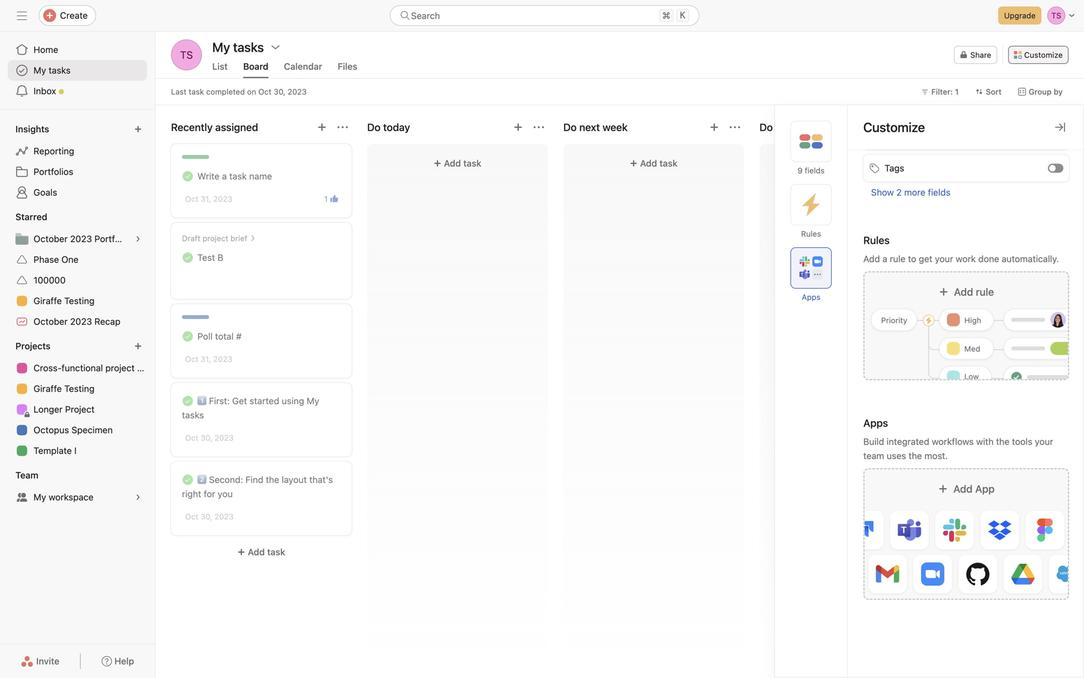 Task type: locate. For each thing, give the bounding box(es) containing it.
2 add task image from the left
[[906, 122, 916, 132]]

test b
[[198, 252, 223, 263]]

rules down show
[[864, 234, 890, 246]]

1 horizontal spatial customize
[[1025, 50, 1064, 59]]

1 vertical spatial a
[[883, 253, 888, 264]]

giraffe testing up october 2023 recap
[[34, 295, 95, 306]]

template i
[[34, 445, 77, 456]]

Completed checkbox
[[180, 169, 196, 184], [180, 329, 196, 344], [180, 393, 196, 409]]

0 horizontal spatial a
[[222, 171, 227, 181]]

sort
[[987, 87, 1002, 96]]

2 31, from the top
[[201, 355, 211, 364]]

1 giraffe testing link from the top
[[8, 291, 147, 311]]

1 horizontal spatial project
[[203, 234, 228, 243]]

fields right 9
[[805, 166, 825, 175]]

1 horizontal spatial tasks
[[182, 410, 204, 420]]

oct down completed icon
[[185, 433, 199, 442]]

project left plan
[[105, 363, 135, 373]]

1 oct 30, 2023 from the top
[[185, 433, 234, 442]]

a left to
[[883, 253, 888, 264]]

30, for 2️⃣ second: find the layout that's right for you
[[201, 512, 212, 521]]

add task image
[[513, 122, 524, 132], [710, 122, 720, 132]]

giraffe testing link
[[8, 291, 147, 311], [8, 378, 147, 399]]

1 vertical spatial october
[[34, 316, 68, 327]]

your right the get
[[936, 253, 954, 264]]

giraffe testing link up project
[[8, 378, 147, 399]]

share
[[971, 50, 992, 59]]

30, down 1️⃣ on the left bottom of the page
[[201, 433, 212, 442]]

invite button
[[12, 650, 68, 673]]

oct 31, 2023 button
[[185, 194, 233, 203], [185, 355, 233, 364]]

october 2023 recap
[[34, 316, 121, 327]]

oct 31, 2023 button down write
[[185, 194, 233, 203]]

1 vertical spatial fields
[[929, 187, 951, 198]]

giraffe testing
[[34, 295, 95, 306], [34, 383, 95, 394]]

2 giraffe testing from the top
[[34, 383, 95, 394]]

tasks inside global element
[[49, 65, 71, 76]]

app
[[976, 483, 995, 495]]

giraffe testing inside starred element
[[34, 295, 95, 306]]

0 horizontal spatial project
[[105, 363, 135, 373]]

more section actions image
[[338, 122, 348, 132]]

1 giraffe from the top
[[34, 295, 62, 306]]

2023 left recap in the left top of the page
[[70, 316, 92, 327]]

see details, october 2023 portfolio image
[[134, 235, 142, 243]]

giraffe down the 'cross-'
[[34, 383, 62, 394]]

my right using
[[307, 396, 320, 406]]

1 oct 31, 2023 from the top
[[185, 194, 233, 203]]

october 2023 portfolio link
[[8, 229, 147, 249]]

the inside 2️⃣ second: find the layout that's right for you
[[266, 474, 279, 485]]

completed checkbox for write a task name
[[180, 169, 196, 184]]

0 horizontal spatial 1
[[324, 194, 328, 203]]

add task image down filter: 1 dropdown button
[[906, 122, 916, 132]]

2 add task image from the left
[[710, 122, 720, 132]]

0 vertical spatial october
[[34, 233, 68, 244]]

my for my workspace
[[34, 492, 46, 502]]

create button
[[39, 5, 96, 26]]

2 oct 30, 2023 button from the top
[[185, 512, 234, 521]]

customize inside customize dropdown button
[[1025, 50, 1064, 59]]

0 vertical spatial giraffe
[[34, 295, 62, 306]]

oct 30, 2023 button
[[185, 433, 234, 442], [185, 512, 234, 521]]

tasks down completed icon
[[182, 410, 204, 420]]

0 horizontal spatial your
[[936, 253, 954, 264]]

completed image for poll total #
[[180, 329, 196, 344]]

rule
[[890, 253, 906, 264], [977, 286, 995, 298]]

1 add task image from the left
[[317, 122, 327, 132]]

work
[[956, 253, 977, 264]]

1 horizontal spatial more section actions image
[[730, 122, 741, 132]]

31,
[[201, 194, 211, 203], [201, 355, 211, 364]]

reporting
[[34, 146, 74, 156]]

0 vertical spatial testing
[[64, 295, 95, 306]]

0 vertical spatial giraffe testing link
[[8, 291, 147, 311]]

customize up tags
[[864, 119, 926, 135]]

task
[[189, 87, 204, 96], [464, 158, 482, 169], [660, 158, 678, 169], [856, 158, 874, 169], [229, 171, 247, 181], [267, 547, 285, 557]]

2 completed checkbox from the top
[[180, 472, 196, 488]]

2 vertical spatial 30,
[[201, 512, 212, 521]]

1 add task image from the left
[[513, 122, 524, 132]]

board
[[243, 61, 269, 72]]

0 vertical spatial 1
[[956, 87, 959, 96]]

1 horizontal spatial apps
[[864, 417, 889, 429]]

oct 31, 2023 button down poll
[[185, 355, 233, 364]]

priority
[[882, 316, 908, 325]]

high
[[965, 316, 982, 325]]

filter: 1 button
[[916, 83, 965, 101]]

2 vertical spatial completed checkbox
[[180, 393, 196, 409]]

insights element
[[0, 118, 155, 205]]

completed checkbox left 2️⃣
[[180, 472, 196, 488]]

create
[[60, 10, 88, 21]]

starred
[[15, 211, 47, 222]]

0 horizontal spatial add task image
[[513, 122, 524, 132]]

1 vertical spatial oct 30, 2023
[[185, 512, 234, 521]]

oct 30, 2023 button down 1️⃣ on the left bottom of the page
[[185, 433, 234, 442]]

share button
[[955, 46, 998, 64]]

2 completed checkbox from the top
[[180, 329, 196, 344]]

to
[[909, 253, 917, 264]]

0 vertical spatial fields
[[805, 166, 825, 175]]

the down the integrated
[[909, 450, 923, 461]]

2 october from the top
[[34, 316, 68, 327]]

files
[[338, 61, 358, 72]]

0 vertical spatial oct 31, 2023
[[185, 194, 233, 203]]

add task button
[[375, 152, 540, 175], [571, 152, 737, 175], [768, 152, 933, 175], [171, 540, 352, 564]]

my inside teams element
[[34, 492, 46, 502]]

9
[[798, 166, 803, 175]]

0 vertical spatial oct 30, 2023
[[185, 433, 234, 442]]

template
[[34, 445, 72, 456]]

completed image left poll
[[180, 329, 196, 344]]

testing down 100000 link
[[64, 295, 95, 306]]

1 31, from the top
[[201, 194, 211, 203]]

1 vertical spatial giraffe testing link
[[8, 378, 147, 399]]

0 horizontal spatial add task image
[[317, 122, 327, 132]]

more section actions image
[[534, 122, 544, 132], [730, 122, 741, 132]]

1 horizontal spatial a
[[883, 253, 888, 264]]

tasks down home
[[49, 65, 71, 76]]

help
[[114, 656, 134, 666]]

9 fields
[[798, 166, 825, 175]]

rules
[[802, 229, 822, 238], [864, 234, 890, 246]]

1 vertical spatial oct 31, 2023
[[185, 355, 233, 364]]

None field
[[390, 5, 700, 26]]

oct 30, 2023 for right
[[185, 512, 234, 521]]

1 vertical spatial rule
[[977, 286, 995, 298]]

portfolios
[[34, 166, 73, 177]]

projects element
[[0, 334, 155, 464]]

completed checkbox for test b
[[180, 250, 196, 265]]

last
[[171, 87, 187, 96]]

30, right on
[[274, 87, 286, 96]]

more
[[905, 187, 926, 198]]

1 vertical spatial 1
[[324, 194, 328, 203]]

completed image left write
[[180, 169, 196, 184]]

1 horizontal spatial add task image
[[906, 122, 916, 132]]

0 horizontal spatial rule
[[890, 253, 906, 264]]

oct down write
[[185, 194, 199, 203]]

i
[[74, 445, 77, 456]]

a right write
[[222, 171, 227, 181]]

my up inbox
[[34, 65, 46, 76]]

0 vertical spatial giraffe testing
[[34, 295, 95, 306]]

october for october 2023 portfolio
[[34, 233, 68, 244]]

add task image left do
[[513, 122, 524, 132]]

1 vertical spatial giraffe testing
[[34, 383, 95, 394]]

1 vertical spatial the
[[909, 450, 923, 461]]

31, down write
[[201, 194, 211, 203]]

1 completed image from the top
[[180, 169, 196, 184]]

rule up the high
[[977, 286, 995, 298]]

2023 down first:
[[215, 433, 234, 442]]

1 horizontal spatial 1
[[956, 87, 959, 96]]

my inside global element
[[34, 65, 46, 76]]

2 vertical spatial the
[[266, 474, 279, 485]]

files link
[[338, 61, 358, 78]]

1 horizontal spatial rule
[[977, 286, 995, 298]]

rules down 9 fields
[[802, 229, 822, 238]]

1 vertical spatial completed checkbox
[[180, 472, 196, 488]]

teams element
[[0, 464, 155, 510]]

1 vertical spatial your
[[1036, 436, 1054, 447]]

0 vertical spatial my
[[34, 65, 46, 76]]

0 vertical spatial completed checkbox
[[180, 169, 196, 184]]

1 vertical spatial my
[[307, 396, 320, 406]]

1 vertical spatial giraffe
[[34, 383, 62, 394]]

Completed checkbox
[[180, 250, 196, 265], [180, 472, 196, 488]]

0 vertical spatial project
[[203, 234, 228, 243]]

2 oct 30, 2023 from the top
[[185, 512, 234, 521]]

add task image left more section actions icon
[[317, 122, 327, 132]]

0 vertical spatial oct 30, 2023 button
[[185, 433, 234, 442]]

testing down cross-functional project plan link
[[64, 383, 95, 394]]

fields
[[805, 166, 825, 175], [929, 187, 951, 198]]

31, for second oct 31, 2023 dropdown button
[[201, 355, 211, 364]]

1 more section actions image from the left
[[534, 122, 544, 132]]

2 testing from the top
[[64, 383, 95, 394]]

your right tools
[[1036, 436, 1054, 447]]

1 vertical spatial tasks
[[182, 410, 204, 420]]

2 vertical spatial my
[[34, 492, 46, 502]]

30,
[[274, 87, 286, 96], [201, 433, 212, 442], [201, 512, 212, 521]]

oct 30, 2023 down for
[[185, 512, 234, 521]]

show options image
[[270, 42, 281, 52]]

with
[[977, 436, 994, 447]]

add task image for recently assigned
[[317, 122, 327, 132]]

giraffe inside projects element
[[34, 383, 62, 394]]

my inside 1️⃣ first: get started using my tasks
[[307, 396, 320, 406]]

1 vertical spatial 30,
[[201, 433, 212, 442]]

0 vertical spatial a
[[222, 171, 227, 181]]

1
[[956, 87, 959, 96], [324, 194, 328, 203]]

ts
[[180, 49, 193, 61]]

october up projects dropdown button on the left of the page
[[34, 316, 68, 327]]

phase one link
[[8, 249, 147, 270]]

tasks inside 1️⃣ first: get started using my tasks
[[182, 410, 204, 420]]

first:
[[209, 396, 230, 406]]

1 vertical spatial 31,
[[201, 355, 211, 364]]

31, for 1st oct 31, 2023 dropdown button from the top
[[201, 194, 211, 203]]

automatically.
[[1002, 253, 1060, 264]]

0 horizontal spatial fields
[[805, 166, 825, 175]]

the right find
[[266, 474, 279, 485]]

med
[[965, 344, 981, 353]]

apps
[[802, 293, 821, 302], [864, 417, 889, 429]]

0 vertical spatial rule
[[890, 253, 906, 264]]

do next week
[[564, 121, 628, 133]]

oct 30, 2023 button for right
[[185, 512, 234, 521]]

completed image left test
[[180, 250, 196, 265]]

1 completed checkbox from the top
[[180, 169, 196, 184]]

list link
[[212, 61, 228, 78]]

global element
[[0, 32, 155, 109]]

0 vertical spatial tasks
[[49, 65, 71, 76]]

giraffe
[[34, 295, 62, 306], [34, 383, 62, 394]]

project up "b"
[[203, 234, 228, 243]]

1 horizontal spatial add task image
[[710, 122, 720, 132]]

oct 31, 2023 down poll
[[185, 355, 233, 364]]

close details image
[[1056, 122, 1066, 132]]

1 oct 31, 2023 button from the top
[[185, 194, 233, 203]]

2 completed image from the top
[[180, 250, 196, 265]]

1 vertical spatial oct 30, 2023 button
[[185, 512, 234, 521]]

poll
[[198, 331, 213, 342]]

add task button for do next week
[[571, 152, 737, 175]]

oct 30, 2023 button down for
[[185, 512, 234, 521]]

0 vertical spatial customize
[[1025, 50, 1064, 59]]

fields right more
[[929, 187, 951, 198]]

switch
[[1049, 164, 1064, 173]]

oct 31, 2023 down write
[[185, 194, 233, 203]]

0 horizontal spatial customize
[[864, 119, 926, 135]]

1 vertical spatial customize
[[864, 119, 926, 135]]

2023 down you
[[215, 512, 234, 521]]

oct 30, 2023
[[185, 433, 234, 442], [185, 512, 234, 521]]

4 completed image from the top
[[180, 472, 196, 488]]

1 giraffe testing from the top
[[34, 295, 95, 306]]

completed checkbox left write
[[180, 169, 196, 184]]

october up 'phase'
[[34, 233, 68, 244]]

0 vertical spatial 31,
[[201, 194, 211, 203]]

0 vertical spatial completed checkbox
[[180, 250, 196, 265]]

add
[[444, 158, 461, 169], [641, 158, 658, 169], [837, 158, 854, 169], [864, 253, 881, 264], [955, 286, 974, 298], [954, 483, 973, 495], [248, 547, 265, 557]]

more section actions image left do later
[[730, 122, 741, 132]]

2 more section actions image from the left
[[730, 122, 741, 132]]

cross-functional project plan
[[34, 363, 155, 373]]

3 completed image from the top
[[180, 329, 196, 344]]

1 vertical spatial project
[[105, 363, 135, 373]]

goals
[[34, 187, 57, 198]]

you
[[218, 488, 233, 499]]

write a task name
[[198, 171, 272, 181]]

giraffe testing link up october 2023 recap
[[8, 291, 147, 311]]

the right with
[[997, 436, 1010, 447]]

0 horizontal spatial more section actions image
[[534, 122, 544, 132]]

workspace
[[49, 492, 94, 502]]

add task for do later
[[837, 158, 874, 169]]

1 oct 30, 2023 button from the top
[[185, 433, 234, 442]]

build integrated workflows with the tools your team uses the most.
[[864, 436, 1054, 461]]

100000 link
[[8, 270, 147, 291]]

projects
[[15, 341, 51, 351]]

hide sidebar image
[[17, 10, 27, 21]]

1 completed checkbox from the top
[[180, 250, 196, 265]]

completed checkbox left test
[[180, 250, 196, 265]]

30, down for
[[201, 512, 212, 521]]

0 vertical spatial oct 31, 2023 button
[[185, 194, 233, 203]]

more section actions image for do today
[[534, 122, 544, 132]]

tools
[[1013, 436, 1033, 447]]

october for october 2023 recap
[[34, 316, 68, 327]]

tasks
[[49, 65, 71, 76], [182, 410, 204, 420]]

1️⃣ first: get started using my tasks
[[182, 396, 320, 420]]

2 oct 31, 2023 from the top
[[185, 355, 233, 364]]

3 completed checkbox from the top
[[180, 393, 196, 409]]

completed checkbox left poll
[[180, 329, 196, 344]]

add task image for do next week
[[710, 122, 720, 132]]

add task image left do later
[[710, 122, 720, 132]]

2 giraffe from the top
[[34, 383, 62, 394]]

rule left to
[[890, 253, 906, 264]]

customize up 'group by'
[[1025, 50, 1064, 59]]

1 vertical spatial completed checkbox
[[180, 329, 196, 344]]

phase
[[34, 254, 59, 265]]

1 vertical spatial oct 31, 2023 button
[[185, 355, 233, 364]]

my workspace link
[[8, 487, 147, 508]]

more section actions image left do
[[534, 122, 544, 132]]

31, down poll
[[201, 355, 211, 364]]

0 horizontal spatial apps
[[802, 293, 821, 302]]

my down "team" dropdown button
[[34, 492, 46, 502]]

0 horizontal spatial tasks
[[49, 65, 71, 76]]

1 horizontal spatial your
[[1036, 436, 1054, 447]]

longer project
[[34, 404, 95, 415]]

customize
[[1025, 50, 1064, 59], [864, 119, 926, 135]]

add task image
[[317, 122, 327, 132], [906, 122, 916, 132]]

b
[[218, 252, 223, 263]]

giraffe down 100000
[[34, 295, 62, 306]]

1 testing from the top
[[64, 295, 95, 306]]

october 2023 recap link
[[8, 311, 147, 332]]

completed image
[[180, 169, 196, 184], [180, 250, 196, 265], [180, 329, 196, 344], [180, 472, 196, 488]]

list
[[212, 61, 228, 72]]

0 vertical spatial the
[[997, 436, 1010, 447]]

oct 30, 2023 for tasks
[[185, 433, 234, 442]]

second:
[[209, 474, 243, 485]]

oct 31, 2023 for 1st oct 31, 2023 dropdown button from the top
[[185, 194, 233, 203]]

1 october from the top
[[34, 233, 68, 244]]

most.
[[925, 450, 949, 461]]

completed checkbox left 1️⃣ on the left bottom of the page
[[180, 393, 196, 409]]

testing inside starred element
[[64, 295, 95, 306]]

completed image left 2️⃣
[[180, 472, 196, 488]]

projects button
[[13, 337, 62, 355]]

oct 30, 2023 down 1️⃣ on the left bottom of the page
[[185, 433, 234, 442]]

my for my tasks
[[34, 65, 46, 76]]

1 vertical spatial testing
[[64, 383, 95, 394]]

1 inside button
[[324, 194, 328, 203]]

october inside "link"
[[34, 316, 68, 327]]

0 horizontal spatial the
[[266, 474, 279, 485]]

giraffe testing up longer project
[[34, 383, 95, 394]]



Task type: describe. For each thing, give the bounding box(es) containing it.
project
[[65, 404, 95, 415]]

add a rule to get your work done automatically.
[[864, 253, 1060, 264]]

that's
[[309, 474, 333, 485]]

add app button
[[864, 468, 1070, 600]]

for
[[204, 488, 215, 499]]

sort button
[[970, 83, 1008, 101]]

2
[[897, 187, 902, 198]]

build
[[864, 436, 885, 447]]

0 vertical spatial your
[[936, 253, 954, 264]]

1 horizontal spatial rules
[[864, 234, 890, 246]]

recap
[[95, 316, 121, 327]]

do later
[[760, 121, 798, 133]]

write
[[198, 171, 220, 181]]

add app
[[954, 483, 995, 495]]

home link
[[8, 39, 147, 60]]

a for add
[[883, 253, 888, 264]]

customize button
[[1009, 46, 1069, 64]]

add task for do today
[[444, 158, 482, 169]]

octopus specimen link
[[8, 420, 147, 440]]

upgrade
[[1005, 11, 1036, 20]]

your inside build integrated workflows with the tools your team uses the most.
[[1036, 436, 1054, 447]]

completed checkbox for 2️⃣ second: find the layout that's right for you
[[180, 472, 196, 488]]

more section actions image for do next week
[[730, 122, 741, 132]]

2️⃣ second: find the layout that's right for you
[[182, 474, 333, 499]]

completed image for test b
[[180, 250, 196, 265]]

0 vertical spatial 30,
[[274, 87, 286, 96]]

using
[[282, 396, 304, 406]]

portfolios link
[[8, 161, 147, 182]]

add inside button
[[954, 483, 973, 495]]

right
[[182, 488, 201, 499]]

completed checkbox for poll total #
[[180, 329, 196, 344]]

longer
[[34, 404, 63, 415]]

oct down right
[[185, 512, 199, 521]]

template i link
[[8, 440, 147, 461]]

completed checkbox for 1️⃣ first: get started using my tasks
[[180, 393, 196, 409]]

do today
[[367, 121, 410, 133]]

1 inside dropdown button
[[956, 87, 959, 96]]

2023 down total
[[213, 355, 233, 364]]

calendar link
[[284, 61, 322, 78]]

my tasks
[[212, 39, 264, 55]]

completed image for write a task name
[[180, 169, 196, 184]]

giraffe testing inside projects element
[[34, 383, 95, 394]]

my tasks
[[34, 65, 71, 76]]

group by button
[[1013, 83, 1069, 101]]

oct 30, 2023 button for tasks
[[185, 433, 234, 442]]

1 button
[[322, 192, 341, 205]]

oct right on
[[259, 87, 272, 96]]

new insights image
[[134, 125, 142, 133]]

poll total #
[[198, 331, 242, 342]]

oct down poll
[[185, 355, 199, 364]]

help button
[[93, 650, 143, 673]]

functional
[[62, 363, 103, 373]]

october 2023 portfolio
[[34, 233, 130, 244]]

total
[[215, 331, 234, 342]]

show
[[872, 187, 895, 198]]

by
[[1054, 87, 1064, 96]]

0 horizontal spatial rules
[[802, 229, 822, 238]]

add task button for do today
[[375, 152, 540, 175]]

longer project link
[[8, 399, 147, 420]]

2️⃣
[[198, 474, 207, 485]]

completed image
[[180, 393, 196, 409]]

starred element
[[0, 205, 155, 334]]

portfolio
[[95, 233, 130, 244]]

tags
[[885, 163, 905, 173]]

team
[[15, 470, 38, 480]]

workflows
[[932, 436, 974, 447]]

add task image for do later
[[906, 122, 916, 132]]

Search tasks, projects, and more text field
[[390, 5, 700, 26]]

new project or portfolio image
[[134, 342, 142, 350]]

add task image for do today
[[513, 122, 524, 132]]

2023 inside "link"
[[70, 316, 92, 327]]

0 vertical spatial apps
[[802, 293, 821, 302]]

k
[[680, 10, 686, 21]]

show 2 more fields
[[872, 187, 951, 198]]

1️⃣
[[198, 396, 207, 406]]

ts button
[[171, 39, 202, 70]]

2 oct 31, 2023 button from the top
[[185, 355, 233, 364]]

add task button for do later
[[768, 152, 933, 175]]

show 2 more fields button
[[872, 187, 951, 198]]

integrated
[[887, 436, 930, 447]]

octopus
[[34, 425, 69, 435]]

a for write
[[222, 171, 227, 181]]

2 giraffe testing link from the top
[[8, 378, 147, 399]]

1 vertical spatial apps
[[864, 417, 889, 429]]

30, for 1️⃣ first: get started using my tasks
[[201, 433, 212, 442]]

board link
[[243, 61, 269, 78]]

started
[[250, 396, 279, 406]]

giraffe inside starred element
[[34, 295, 62, 306]]

#
[[236, 331, 242, 342]]

done
[[979, 253, 1000, 264]]

get
[[232, 396, 247, 406]]

team
[[864, 450, 885, 461]]

do
[[564, 121, 577, 133]]

completed
[[206, 87, 245, 96]]

completed image for 2️⃣ second: find the layout that's right for you
[[180, 472, 196, 488]]

plan
[[137, 363, 155, 373]]

my workspace
[[34, 492, 94, 502]]

goals link
[[8, 182, 147, 203]]

phase one
[[34, 254, 79, 265]]

inbox link
[[8, 81, 147, 101]]

1 horizontal spatial the
[[909, 450, 923, 461]]

recently assigned
[[171, 121, 258, 133]]

home
[[34, 44, 58, 55]]

filter:
[[932, 87, 954, 96]]

draft project brief
[[182, 234, 247, 243]]

add task for do next week
[[641, 158, 678, 169]]

name
[[249, 171, 272, 181]]

see details, my workspace image
[[134, 493, 142, 501]]

layout
[[282, 474, 307, 485]]

get
[[919, 253, 933, 264]]

brief
[[231, 234, 247, 243]]

oct 31, 2023 for second oct 31, 2023 dropdown button
[[185, 355, 233, 364]]

testing inside projects element
[[64, 383, 95, 394]]

2023 down write a task name
[[213, 194, 233, 203]]

calendar
[[284, 61, 322, 72]]

invite
[[36, 656, 59, 666]]

2023 up phase one link
[[70, 233, 92, 244]]

1 horizontal spatial fields
[[929, 187, 951, 198]]

team button
[[13, 466, 50, 484]]

2 horizontal spatial the
[[997, 436, 1010, 447]]

2023 down calendar link
[[288, 87, 307, 96]]



Task type: vqa. For each thing, say whether or not it's contained in the screenshot.
most.
yes



